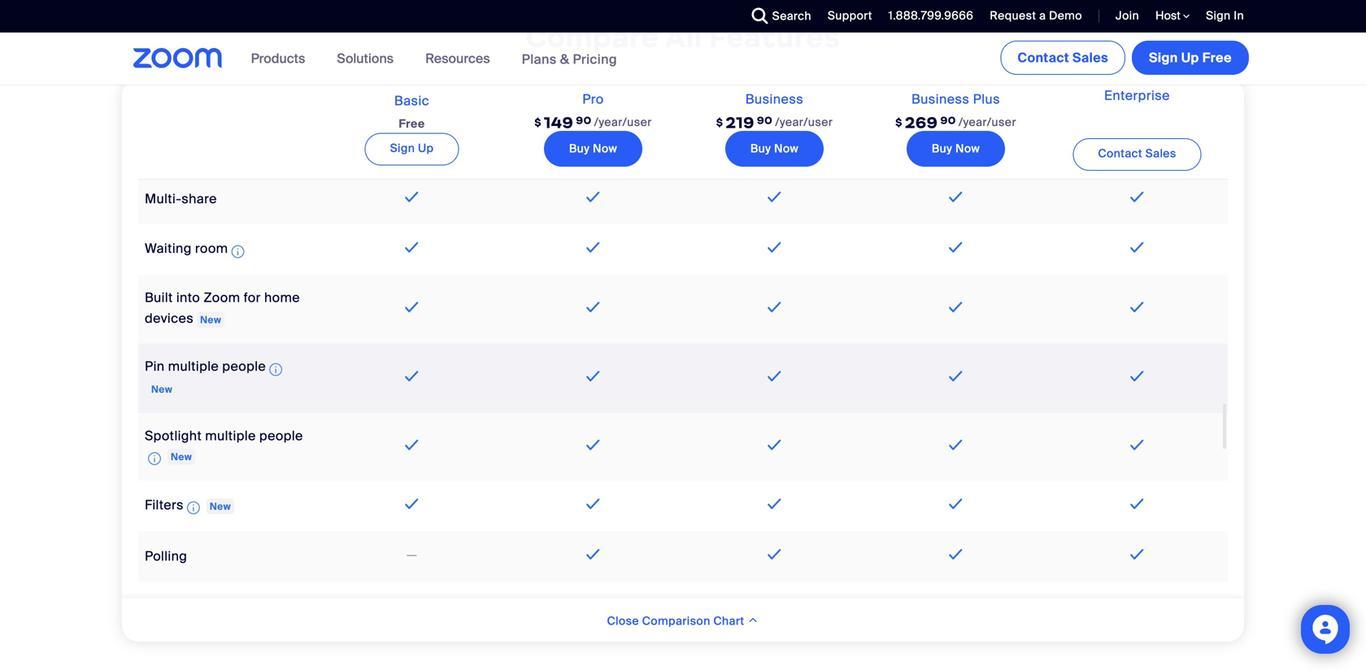 Task type: vqa. For each thing, say whether or not it's contained in the screenshot.
rightmost Free
yes



Task type: describe. For each thing, give the bounding box(es) containing it.
now for 149
[[593, 141, 618, 156]]

buy now for 219
[[751, 141, 799, 156]]

polling
[[145, 548, 187, 565]]

buy for 269
[[932, 141, 953, 156]]

features
[[710, 19, 841, 55]]

resources
[[426, 50, 490, 67]]

149
[[544, 113, 574, 133]]

plans
[[522, 51, 557, 68]]

a
[[1040, 8, 1047, 23]]

product information navigation
[[239, 33, 630, 86]]

basic free
[[394, 92, 430, 131]]

buy now link for 219
[[726, 131, 824, 167]]

$ 269 90 /year/user
[[896, 113, 1017, 133]]

demo
[[1050, 8, 1083, 23]]

$ 149 90 /year/user
[[535, 113, 652, 133]]

comparison
[[642, 614, 711, 629]]

90 for 269
[[941, 114, 957, 127]]

spotlight multiple people application
[[145, 427, 303, 468]]

1 vertical spatial contact
[[1099, 146, 1143, 161]]

share
[[182, 190, 217, 207]]

multi-
[[145, 190, 182, 207]]

$149.90 per year per user element
[[535, 106, 652, 140]]

support
[[828, 8, 873, 23]]

buy now link for 149
[[544, 131, 643, 167]]

multiple for spotlight
[[205, 427, 256, 445]]

join link up meetings navigation
[[1116, 8, 1140, 23]]

1 vertical spatial contact sales link
[[1073, 138, 1202, 171]]

waiting room
[[145, 240, 228, 257]]

90 for 219
[[757, 114, 773, 127]]

contact sales inside meetings navigation
[[1018, 49, 1109, 66]]

waiting room application
[[145, 240, 248, 261]]

basic
[[394, 92, 430, 109]]

sign up free
[[1150, 49, 1233, 66]]

free inside sign up free button
[[1203, 49, 1233, 66]]

built into zoom for home devices
[[145, 289, 300, 327]]

people for pin multiple people
[[222, 358, 266, 375]]

home
[[264, 289, 300, 306]]

room
[[195, 240, 228, 257]]

host button
[[1156, 8, 1190, 24]]

people for spotlight multiple people
[[259, 427, 303, 445]]

$ for 149
[[535, 116, 542, 129]]

up for sign up
[[418, 141, 434, 156]]

$269.90 per year per user element
[[896, 106, 1017, 140]]

&
[[560, 51, 570, 68]]

banner containing contact sales
[[114, 33, 1253, 86]]

buy now link for 269
[[907, 131, 1006, 167]]

sales inside meetings navigation
[[1073, 49, 1109, 66]]

buy for 149
[[569, 141, 590, 156]]

now for 269
[[956, 141, 980, 156]]

close
[[607, 614, 639, 629]]

spotlight multiple people image
[[148, 449, 161, 468]]

contact sales link inside meetings navigation
[[1001, 41, 1126, 75]]

$ for 269
[[896, 116, 903, 129]]

sign in
[[1207, 8, 1245, 23]]

enterprise
[[1105, 87, 1171, 104]]

solutions
[[337, 50, 394, 67]]

close comparison chart
[[607, 614, 748, 629]]

built
[[145, 289, 173, 306]]

waiting room image
[[231, 242, 244, 261]]

solutions button
[[337, 33, 401, 85]]

free inside basic free
[[399, 116, 425, 131]]

$ 219 90 /year/user
[[716, 113, 833, 133]]



Task type: locate. For each thing, give the bounding box(es) containing it.
request a demo
[[990, 8, 1083, 23]]

1 buy now from the left
[[569, 141, 618, 156]]

sign
[[1207, 8, 1231, 23], [1150, 49, 1179, 66], [390, 141, 415, 156]]

buy now down $269.90 per year per user element
[[932, 141, 980, 156]]

1 horizontal spatial now
[[774, 141, 799, 156]]

1 buy from the left
[[569, 141, 590, 156]]

sign in link
[[1194, 0, 1253, 33], [1207, 8, 1245, 23]]

support link
[[816, 0, 877, 33], [828, 8, 873, 23]]

pin
[[145, 358, 165, 375]]

zoom logo image
[[133, 48, 223, 68]]

0 horizontal spatial up
[[418, 141, 434, 156]]

business up $ 269 90 /year/user
[[912, 91, 970, 108]]

90 for 149
[[576, 114, 592, 127]]

3 buy now link from the left
[[907, 131, 1006, 167]]

business for business plus
[[912, 91, 970, 108]]

join link left host
[[1104, 0, 1144, 33]]

buy down $269.90 per year per user element
[[932, 141, 953, 156]]

/year/user inside '$ 149 90 /year/user'
[[594, 115, 652, 130]]

$ for 219
[[716, 116, 724, 129]]

application
[[138, 79, 1228, 650]]

sales down enterprise
[[1146, 146, 1177, 161]]

up inside 'application'
[[418, 141, 434, 156]]

0 horizontal spatial 90
[[576, 114, 592, 127]]

buy
[[569, 141, 590, 156], [751, 141, 771, 156], [932, 141, 953, 156]]

1 90 from the left
[[576, 114, 592, 127]]

2 horizontal spatial buy now
[[932, 141, 980, 156]]

waiting
[[145, 240, 192, 257]]

people left pin multiple people icon
[[222, 358, 266, 375]]

90 down pro at the left top of page
[[576, 114, 592, 127]]

0 horizontal spatial buy now link
[[544, 131, 643, 167]]

request a demo link
[[978, 0, 1087, 33], [990, 8, 1083, 23]]

/year/user inside $ 269 90 /year/user
[[959, 115, 1017, 130]]

all
[[665, 19, 703, 55]]

$ left 269
[[896, 116, 903, 129]]

sign inside button
[[1150, 49, 1179, 66]]

1 vertical spatial sign
[[1150, 49, 1179, 66]]

buy down $149.90 per year per user element
[[569, 141, 590, 156]]

products
[[251, 50, 305, 67]]

buy now for 269
[[932, 141, 980, 156]]

zoom
[[204, 289, 240, 306]]

sign down basic free
[[390, 141, 415, 156]]

1 now from the left
[[593, 141, 618, 156]]

contact
[[1018, 49, 1070, 66], [1099, 146, 1143, 161]]

2 horizontal spatial $
[[896, 116, 903, 129]]

1 horizontal spatial business
[[912, 91, 970, 108]]

0 horizontal spatial now
[[593, 141, 618, 156]]

resources button
[[426, 33, 498, 85]]

/year/user for 269
[[959, 115, 1017, 130]]

pin multiple people
[[145, 358, 266, 375]]

contact sales link
[[1001, 41, 1126, 75], [1073, 138, 1202, 171]]

/year/user for 149
[[594, 115, 652, 130]]

sales down demo
[[1073, 49, 1109, 66]]

multiple for pin
[[168, 358, 219, 375]]

0 vertical spatial sign
[[1207, 8, 1231, 23]]

chart
[[714, 614, 745, 629]]

0 vertical spatial multiple
[[168, 358, 219, 375]]

2 buy now from the left
[[751, 141, 799, 156]]

plus
[[974, 91, 1001, 108]]

1 horizontal spatial buy
[[751, 141, 771, 156]]

1 /year/user from the left
[[594, 115, 652, 130]]

filters
[[145, 496, 184, 514]]

2 buy now link from the left
[[726, 131, 824, 167]]

multiple right the spotlight
[[205, 427, 256, 445]]

contact sales
[[1018, 49, 1109, 66], [1099, 146, 1177, 161]]

90 inside '$ 149 90 /year/user'
[[576, 114, 592, 127]]

219
[[726, 113, 755, 133]]

multiple inside spotlight multiple people application
[[205, 427, 256, 445]]

now down $219.90 per year per user element on the right of page
[[774, 141, 799, 156]]

multiple
[[168, 358, 219, 375], [205, 427, 256, 445]]

spotlight multiple people
[[145, 427, 303, 445]]

included image
[[401, 187, 423, 207], [946, 187, 967, 207], [1127, 187, 1149, 207], [401, 238, 423, 257], [946, 238, 967, 257], [401, 297, 423, 317], [764, 297, 786, 317], [401, 366, 423, 386], [764, 366, 786, 386], [401, 435, 423, 455], [764, 435, 786, 455], [1127, 435, 1149, 455], [401, 494, 423, 514], [764, 494, 786, 514], [1127, 494, 1149, 514], [946, 545, 967, 564], [1127, 545, 1149, 564]]

1 vertical spatial contact sales
[[1099, 146, 1177, 161]]

/year/user down pro at the left top of page
[[594, 115, 652, 130]]

1 horizontal spatial buy now link
[[726, 131, 824, 167]]

free down sign in
[[1203, 49, 1233, 66]]

multiple right pin
[[168, 358, 219, 375]]

application containing 149
[[138, 79, 1228, 650]]

/year/user for 219
[[776, 115, 833, 130]]

up inside button
[[1182, 49, 1200, 66]]

in
[[1234, 8, 1245, 23]]

contact sales link down enterprise
[[1073, 138, 1202, 171]]

3 buy now from the left
[[932, 141, 980, 156]]

multiple inside pin multiple people application
[[168, 358, 219, 375]]

now down $149.90 per year per user element
[[593, 141, 618, 156]]

1.888.799.9666 button
[[877, 0, 978, 33], [889, 8, 974, 23]]

business plus
[[912, 91, 1001, 108]]

0 vertical spatial contact sales
[[1018, 49, 1109, 66]]

1 horizontal spatial /year/user
[[776, 115, 833, 130]]

join link
[[1104, 0, 1144, 33], [1116, 8, 1140, 23]]

filters image
[[187, 498, 200, 518]]

request
[[990, 8, 1037, 23]]

sign up free button
[[1132, 41, 1250, 75]]

pro
[[583, 91, 604, 108]]

3 90 from the left
[[941, 114, 957, 127]]

1 vertical spatial up
[[418, 141, 434, 156]]

buy now
[[569, 141, 618, 156], [751, 141, 799, 156], [932, 141, 980, 156]]

sign for sign in
[[1207, 8, 1231, 23]]

90 inside $ 219 90 /year/user
[[757, 114, 773, 127]]

free
[[1203, 49, 1233, 66], [399, 116, 425, 131]]

2 business from the left
[[912, 91, 970, 108]]

/year/user inside $ 219 90 /year/user
[[776, 115, 833, 130]]

pricing
[[573, 51, 617, 68]]

2 vertical spatial sign
[[390, 141, 415, 156]]

sign up
[[390, 141, 434, 156]]

3 now from the left
[[956, 141, 980, 156]]

buy for 219
[[751, 141, 771, 156]]

now
[[593, 141, 618, 156], [774, 141, 799, 156], [956, 141, 980, 156]]

business up $ 219 90 /year/user at right top
[[746, 91, 804, 108]]

search
[[773, 9, 812, 24]]

$
[[535, 116, 542, 129], [716, 116, 724, 129], [896, 116, 903, 129]]

3 $ from the left
[[896, 116, 903, 129]]

sales inside 'application'
[[1146, 146, 1177, 161]]

buy now down $149.90 per year per user element
[[569, 141, 618, 156]]

for
[[244, 289, 261, 306]]

0 horizontal spatial sign
[[390, 141, 415, 156]]

compare all features
[[526, 19, 841, 55]]

0 horizontal spatial buy now
[[569, 141, 618, 156]]

meetings navigation
[[998, 33, 1253, 78]]

2 $ from the left
[[716, 116, 724, 129]]

contact sales down enterprise
[[1099, 146, 1177, 161]]

buy down $219.90 per year per user element on the right of page
[[751, 141, 771, 156]]

contact down 'a'
[[1018, 49, 1070, 66]]

up
[[1182, 49, 1200, 66], [418, 141, 434, 156]]

0 horizontal spatial business
[[746, 91, 804, 108]]

2 horizontal spatial now
[[956, 141, 980, 156]]

banner
[[114, 33, 1253, 86]]

pin multiple people application
[[145, 358, 286, 398]]

0 vertical spatial contact sales link
[[1001, 41, 1126, 75]]

multi-share
[[145, 190, 217, 207]]

sign for sign up free
[[1150, 49, 1179, 66]]

90 down business plus
[[941, 114, 957, 127]]

0 vertical spatial sales
[[1073, 49, 1109, 66]]

1.888.799.9666
[[889, 8, 974, 23]]

3 buy from the left
[[932, 141, 953, 156]]

1 horizontal spatial up
[[1182, 49, 1200, 66]]

join
[[1116, 8, 1140, 23]]

2 buy from the left
[[751, 141, 771, 156]]

2 horizontal spatial buy
[[932, 141, 953, 156]]

90
[[576, 114, 592, 127], [757, 114, 773, 127], [941, 114, 957, 127]]

now down $269.90 per year per user element
[[956, 141, 980, 156]]

sign for sign up
[[390, 141, 415, 156]]

sign inside 'application'
[[390, 141, 415, 156]]

included image
[[583, 187, 604, 207], [764, 187, 786, 207], [583, 238, 604, 257], [764, 238, 786, 257], [1127, 238, 1149, 257], [583, 297, 604, 317], [946, 297, 967, 317], [1127, 297, 1149, 317], [583, 366, 604, 386], [946, 366, 967, 386], [1127, 366, 1149, 386], [583, 435, 604, 455], [946, 435, 967, 455], [583, 494, 604, 514], [946, 494, 967, 514], [583, 545, 604, 564], [764, 545, 786, 564]]

sales
[[1073, 49, 1109, 66], [1146, 146, 1177, 161]]

0 horizontal spatial buy
[[569, 141, 590, 156]]

2 horizontal spatial sign
[[1207, 8, 1231, 23]]

contact down enterprise
[[1099, 146, 1143, 161]]

2 horizontal spatial /year/user
[[959, 115, 1017, 130]]

1 horizontal spatial sign
[[1150, 49, 1179, 66]]

3 /year/user from the left
[[959, 115, 1017, 130]]

1 business from the left
[[746, 91, 804, 108]]

1 horizontal spatial contact
[[1099, 146, 1143, 161]]

1 horizontal spatial $
[[716, 116, 724, 129]]

up down host dropdown button
[[1182, 49, 1200, 66]]

0 horizontal spatial $
[[535, 116, 542, 129]]

1 horizontal spatial 90
[[757, 114, 773, 127]]

1 vertical spatial sales
[[1146, 146, 1177, 161]]

business
[[746, 91, 804, 108], [912, 91, 970, 108]]

sign down host
[[1150, 49, 1179, 66]]

2 /year/user from the left
[[776, 115, 833, 130]]

$ inside $ 269 90 /year/user
[[896, 116, 903, 129]]

business for business
[[746, 91, 804, 108]]

0 vertical spatial up
[[1182, 49, 1200, 66]]

buy now down $219.90 per year per user element on the right of page
[[751, 141, 799, 156]]

buy now link
[[544, 131, 643, 167], [726, 131, 824, 167], [907, 131, 1006, 167]]

compare
[[526, 19, 659, 55]]

0 horizontal spatial /year/user
[[594, 115, 652, 130]]

$ left 149
[[535, 116, 542, 129]]

/year/user down plus
[[959, 115, 1017, 130]]

0 horizontal spatial free
[[399, 116, 425, 131]]

$ left 219
[[716, 116, 724, 129]]

2 horizontal spatial 90
[[941, 114, 957, 127]]

2 90 from the left
[[757, 114, 773, 127]]

/year/user
[[594, 115, 652, 130], [776, 115, 833, 130], [959, 115, 1017, 130]]

up for sign up free
[[1182, 49, 1200, 66]]

0 horizontal spatial sales
[[1073, 49, 1109, 66]]

up down basic free
[[418, 141, 434, 156]]

into
[[176, 289, 200, 306]]

90 right 219
[[757, 114, 773, 127]]

now for 219
[[774, 141, 799, 156]]

contact sales link down demo
[[1001, 41, 1126, 75]]

sign left in
[[1207, 8, 1231, 23]]

buy now for 149
[[569, 141, 618, 156]]

contact sales down demo
[[1018, 49, 1109, 66]]

cell
[[321, 582, 503, 650], [503, 582, 684, 650], [684, 582, 866, 650], [866, 582, 1047, 650], [1047, 582, 1228, 650], [138, 589, 321, 644]]

people down pin multiple people icon
[[259, 427, 303, 445]]

host
[[1156, 8, 1184, 23]]

0 horizontal spatial contact
[[1018, 49, 1070, 66]]

1 vertical spatial people
[[259, 427, 303, 445]]

/year/user right 219
[[776, 115, 833, 130]]

$ inside $ 219 90 /year/user
[[716, 116, 724, 129]]

0 vertical spatial people
[[222, 358, 266, 375]]

1 vertical spatial free
[[399, 116, 425, 131]]

contact inside meetings navigation
[[1018, 49, 1070, 66]]

2 horizontal spatial buy now link
[[907, 131, 1006, 167]]

269
[[905, 113, 938, 133]]

1 $ from the left
[[535, 116, 542, 129]]

1 vertical spatial multiple
[[205, 427, 256, 445]]

filters application
[[145, 496, 234, 518]]

2 now from the left
[[774, 141, 799, 156]]

0 vertical spatial free
[[1203, 49, 1233, 66]]

free down basic at the top left
[[399, 116, 425, 131]]

products button
[[251, 33, 313, 85]]

1 buy now link from the left
[[544, 131, 643, 167]]

spotlight
[[145, 427, 202, 445]]

0 vertical spatial contact
[[1018, 49, 1070, 66]]

1 horizontal spatial buy now
[[751, 141, 799, 156]]

search button
[[740, 0, 816, 33]]

1 horizontal spatial sales
[[1146, 146, 1177, 161]]

devices
[[145, 310, 194, 327]]

sign up link
[[365, 133, 459, 165]]

not included image
[[404, 546, 420, 566]]

people
[[222, 358, 266, 375], [259, 427, 303, 445]]

$ inside '$ 149 90 /year/user'
[[535, 116, 542, 129]]

$219.90 per year per user element
[[716, 106, 833, 140]]

90 inside $ 269 90 /year/user
[[941, 114, 957, 127]]

1 horizontal spatial free
[[1203, 49, 1233, 66]]

plans & pricing
[[522, 51, 617, 68]]

plans & pricing link
[[522, 51, 617, 68], [522, 51, 617, 68]]

pin multiple people image
[[269, 360, 282, 380]]



